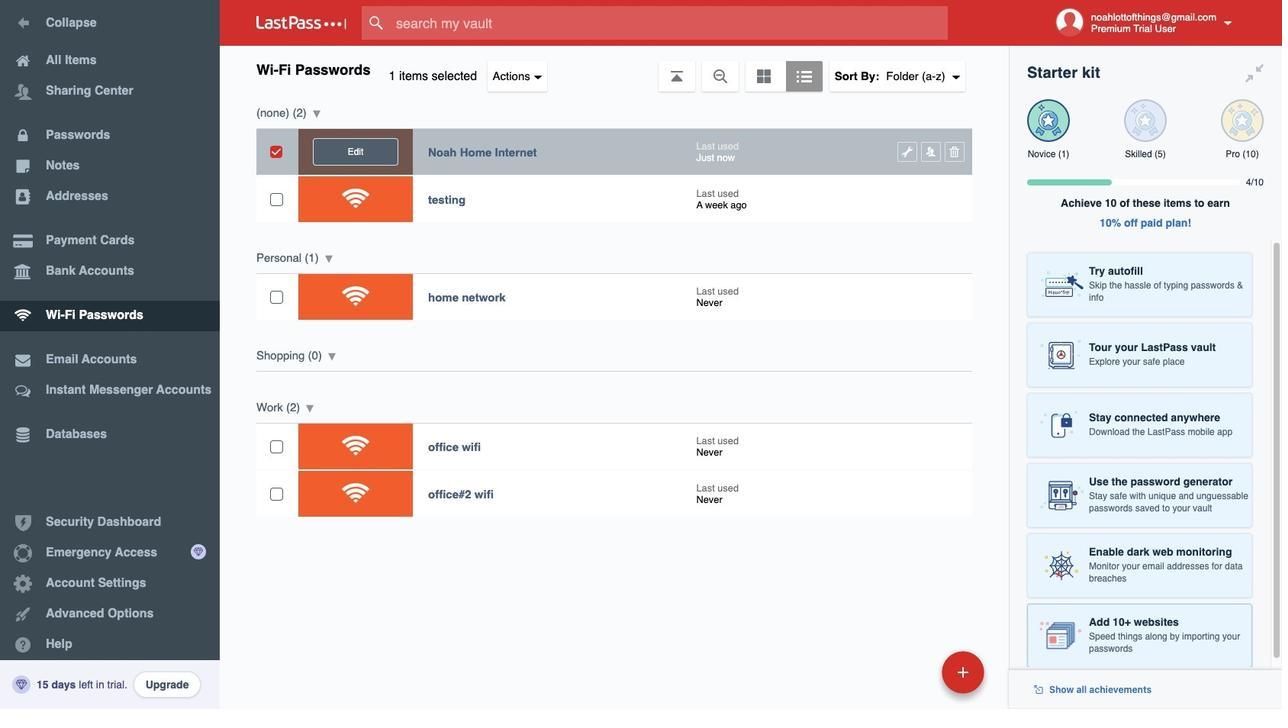 Task type: locate. For each thing, give the bounding box(es) containing it.
Search search field
[[362, 6, 972, 40]]

lastpass image
[[256, 16, 347, 30]]

new item navigation
[[837, 647, 994, 709]]

search my vault text field
[[362, 6, 972, 40]]

main navigation navigation
[[0, 0, 220, 709]]



Task type: describe. For each thing, give the bounding box(es) containing it.
new item element
[[837, 650, 990, 694]]

vault options navigation
[[220, 46, 1009, 92]]



